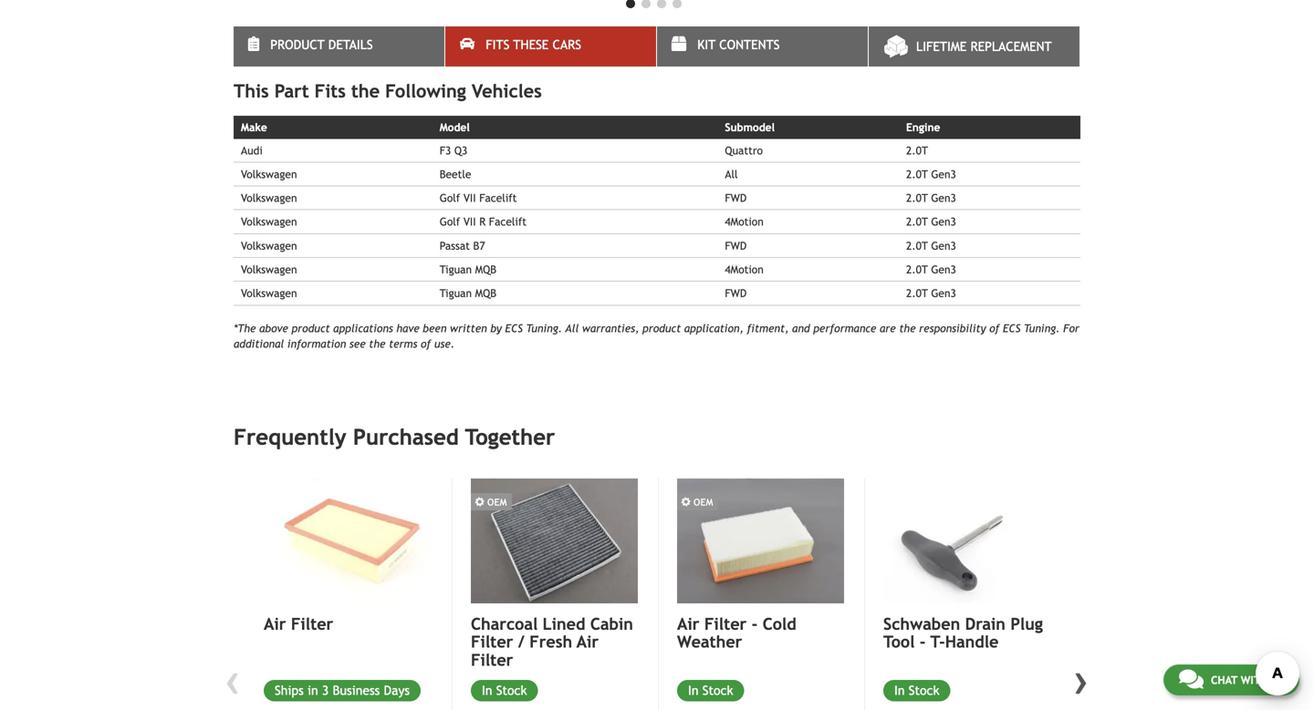 Task type: vqa. For each thing, say whether or not it's contained in the screenshot.
2nd ECS
yes



Task type: locate. For each thing, give the bounding box(es) containing it.
together
[[465, 425, 555, 450]]

1 horizontal spatial product
[[643, 322, 681, 335]]

frequently
[[234, 425, 346, 450]]

0 vertical spatial golf
[[440, 192, 460, 205]]

purchased
[[353, 425, 459, 450]]

2 tiguan mqb from the top
[[440, 287, 497, 300]]

the down the details
[[351, 80, 380, 102]]

0 vertical spatial of
[[989, 322, 1000, 335]]

in down weather
[[688, 684, 699, 699]]

vii up golf vii r facelift
[[463, 192, 476, 205]]

comments image
[[1179, 669, 1204, 691]]

2 gen3 from the top
[[931, 192, 956, 205]]

in for charcoal lined cabin filter / fresh air filter
[[482, 684, 492, 699]]

b7
[[473, 239, 485, 252]]

0 vertical spatial mqb
[[475, 263, 497, 276]]

r
[[479, 216, 486, 228]]

this
[[234, 80, 269, 102]]

fwd for golf vii facelift
[[725, 192, 747, 205]]

model
[[440, 121, 470, 134]]

- left cold
[[752, 615, 758, 634]]

3 2.0t from the top
[[906, 192, 928, 205]]

golf down 'beetle'
[[440, 192, 460, 205]]

in stock
[[688, 684, 733, 699], [894, 684, 940, 699], [482, 684, 527, 699]]

0 vertical spatial fwd
[[725, 192, 747, 205]]

stock down /
[[496, 684, 527, 699]]

1 vertical spatial fits
[[315, 80, 346, 102]]

0 horizontal spatial ecs
[[505, 322, 523, 335]]

in down tool
[[894, 684, 905, 699]]

0 vertical spatial 4motion
[[725, 216, 764, 228]]

air right fresh
[[577, 633, 599, 652]]

0 vertical spatial facelift
[[479, 192, 517, 205]]

of
[[989, 322, 1000, 335], [421, 338, 431, 350]]

following
[[385, 80, 466, 102]]

in stock down /
[[482, 684, 527, 699]]

1 vertical spatial of
[[421, 338, 431, 350]]

2 horizontal spatial in stock
[[894, 684, 940, 699]]

fwd
[[725, 192, 747, 205], [725, 239, 747, 252], [725, 287, 747, 300]]

product up information
[[292, 322, 330, 335]]

1 vertical spatial all
[[565, 322, 579, 335]]

all left warranties,
[[565, 322, 579, 335]]

mqb
[[475, 263, 497, 276], [475, 287, 497, 300]]

1 horizontal spatial of
[[989, 322, 1000, 335]]

3 in from the left
[[482, 684, 492, 699]]

tiguan mqb for 4motion
[[440, 263, 497, 276]]

1 in stock from the left
[[688, 684, 733, 699]]

tiguan mqb up written
[[440, 287, 497, 300]]

golf up passat
[[440, 216, 460, 228]]

0 horizontal spatial in
[[482, 684, 492, 699]]

in stock for -
[[894, 684, 940, 699]]

filter inside air filter - cold weather
[[704, 615, 747, 634]]

2 vertical spatial the
[[369, 338, 386, 350]]

kit
[[697, 38, 716, 52]]

tuning.
[[526, 322, 562, 335], [1024, 322, 1060, 335]]

3
[[322, 684, 329, 699]]

6 gen3 from the top
[[931, 287, 956, 300]]

2 horizontal spatial in
[[894, 684, 905, 699]]

fits
[[486, 38, 510, 52], [315, 80, 346, 102]]

1 stock from the left
[[702, 684, 733, 699]]

0 horizontal spatial product
[[292, 322, 330, 335]]

1 horizontal spatial ecs
[[1003, 322, 1021, 335]]

2 stock from the left
[[909, 684, 940, 699]]

make
[[241, 121, 267, 134]]

-
[[752, 615, 758, 634], [920, 633, 926, 652]]

mqb down b7
[[475, 263, 497, 276]]

tuning. left for
[[1024, 322, 1060, 335]]

1 product from the left
[[292, 322, 330, 335]]

all down quattro in the right of the page
[[725, 168, 738, 181]]

0 horizontal spatial tuning.
[[526, 322, 562, 335]]

0 horizontal spatial -
[[752, 615, 758, 634]]

ships
[[275, 684, 304, 699]]

0 horizontal spatial all
[[565, 322, 579, 335]]

2 fwd from the top
[[725, 239, 747, 252]]

0 horizontal spatial air
[[264, 615, 286, 634]]

performance
[[813, 322, 876, 335]]

3 fwd from the top
[[725, 287, 747, 300]]

ecs
[[505, 322, 523, 335], [1003, 322, 1021, 335]]

air for air filter
[[264, 615, 286, 634]]

the right "are"
[[899, 322, 916, 335]]

vii left r at the top left of the page
[[463, 216, 476, 228]]

2 vii from the top
[[463, 216, 476, 228]]

2 horizontal spatial air
[[677, 615, 699, 634]]

4motion down quattro in the right of the page
[[725, 216, 764, 228]]

air filter link
[[264, 615, 432, 634]]

t-
[[931, 633, 945, 652]]

0 horizontal spatial of
[[421, 338, 431, 350]]

additional
[[234, 338, 284, 350]]

tiguan for fwd
[[440, 287, 472, 300]]

fits inside the fits these cars link
[[486, 38, 510, 52]]

1 in from the left
[[688, 684, 699, 699]]

of right responsibility
[[989, 322, 1000, 335]]

5 2.0t from the top
[[906, 239, 928, 252]]

1 tiguan from the top
[[440, 263, 472, 276]]

fresh
[[530, 633, 572, 652]]

2 golf from the top
[[440, 216, 460, 228]]

4motion
[[725, 216, 764, 228], [725, 263, 764, 276]]

1 horizontal spatial fits
[[486, 38, 510, 52]]

these
[[513, 38, 549, 52]]

› link
[[1068, 656, 1095, 705]]

2 in from the left
[[894, 684, 905, 699]]

gen3
[[931, 168, 956, 181], [931, 192, 956, 205], [931, 216, 956, 228], [931, 239, 956, 252], [931, 263, 956, 276], [931, 287, 956, 300]]

stock
[[702, 684, 733, 699], [909, 684, 940, 699], [496, 684, 527, 699]]

0 vertical spatial all
[[725, 168, 738, 181]]

1 horizontal spatial air
[[577, 633, 599, 652]]

- left t-
[[920, 633, 926, 652]]

golf vii facelift
[[440, 192, 517, 205]]

chat with us link
[[1163, 665, 1300, 696]]

tiguan mqb for fwd
[[440, 287, 497, 300]]

1 2.0t from the top
[[906, 144, 928, 157]]

product details
[[270, 38, 373, 52]]

2 vertical spatial fwd
[[725, 287, 747, 300]]

1 vertical spatial tiguan mqb
[[440, 287, 497, 300]]

1 golf from the top
[[440, 192, 460, 205]]

charcoal
[[471, 615, 538, 634]]

weather
[[677, 633, 742, 652]]

schwaben
[[883, 615, 960, 634]]

in stock down tool
[[894, 684, 940, 699]]

mqb for 4motion
[[475, 263, 497, 276]]

2 tiguan from the top
[[440, 287, 472, 300]]

air inside charcoal lined cabin filter / fresh air filter
[[577, 633, 599, 652]]

1 tiguan mqb from the top
[[440, 263, 497, 276]]

information
[[287, 338, 346, 350]]

lifetime
[[916, 39, 967, 54]]

volkswagen
[[241, 168, 297, 181], [241, 192, 297, 205], [241, 216, 297, 228], [241, 239, 297, 252], [241, 263, 297, 276], [241, 287, 297, 300]]

stock down t-
[[909, 684, 940, 699]]

ecs right by
[[505, 322, 523, 335]]

2 ecs from the left
[[1003, 322, 1021, 335]]

0 horizontal spatial in stock
[[482, 684, 527, 699]]

1 vertical spatial facelift
[[489, 216, 527, 228]]

written
[[450, 322, 487, 335]]

in
[[688, 684, 699, 699], [894, 684, 905, 699], [482, 684, 492, 699]]

frequently purchased together
[[234, 425, 555, 450]]

1 vertical spatial vii
[[463, 216, 476, 228]]

1 fwd from the top
[[725, 192, 747, 205]]

0 vertical spatial tiguan
[[440, 263, 472, 276]]

lined
[[543, 615, 585, 634]]

air filter - cold weather image
[[677, 479, 844, 604]]

tuning. right by
[[526, 322, 562, 335]]

see
[[349, 338, 366, 350]]

air
[[264, 615, 286, 634], [677, 615, 699, 634], [577, 633, 599, 652]]

6 2.0t from the top
[[906, 263, 928, 276]]

2 in stock from the left
[[894, 684, 940, 699]]

2 horizontal spatial stock
[[909, 684, 940, 699]]

1 volkswagen from the top
[[241, 168, 297, 181]]

2.0t
[[906, 144, 928, 157], [906, 168, 928, 181], [906, 192, 928, 205], [906, 216, 928, 228], [906, 239, 928, 252], [906, 263, 928, 276], [906, 287, 928, 300]]

4 gen3 from the top
[[931, 239, 956, 252]]

product details link
[[234, 27, 444, 67]]

for
[[1063, 322, 1080, 335]]

q3
[[454, 144, 468, 157]]

1 4motion from the top
[[725, 216, 764, 228]]

charcoal lined cabin filter / fresh air filter link
[[471, 615, 638, 670]]

engine
[[906, 121, 940, 134]]

air up ships at bottom
[[264, 615, 286, 634]]

›
[[1074, 656, 1089, 705]]

fitment,
[[747, 322, 789, 335]]

fits left the these
[[486, 38, 510, 52]]

3 in stock from the left
[[482, 684, 527, 699]]

kit contents
[[697, 38, 780, 52]]

6 volkswagen from the top
[[241, 287, 297, 300]]

facelift
[[479, 192, 517, 205], [489, 216, 527, 228]]

1 horizontal spatial in
[[688, 684, 699, 699]]

1 vertical spatial mqb
[[475, 287, 497, 300]]

ecs right responsibility
[[1003, 322, 1021, 335]]

1 vertical spatial golf
[[440, 216, 460, 228]]

in down 'charcoal'
[[482, 684, 492, 699]]

- inside air filter - cold weather
[[752, 615, 758, 634]]

0 vertical spatial vii
[[463, 192, 476, 205]]

0 horizontal spatial stock
[[496, 684, 527, 699]]

in stock down weather
[[688, 684, 733, 699]]

the right see
[[369, 338, 386, 350]]

3 stock from the left
[[496, 684, 527, 699]]

vii
[[463, 192, 476, 205], [463, 216, 476, 228]]

charcoal lined cabin filter / fresh air filter image
[[471, 479, 638, 604]]

facelift right r at the top left of the page
[[489, 216, 527, 228]]

warranties,
[[582, 322, 639, 335]]

1 horizontal spatial stock
[[702, 684, 733, 699]]

days
[[384, 684, 410, 699]]

responsibility
[[919, 322, 986, 335]]

tiguan mqb
[[440, 263, 497, 276], [440, 287, 497, 300]]

4motion up fitment,
[[725, 263, 764, 276]]

2 mqb from the top
[[475, 287, 497, 300]]

3 2.0t gen3 from the top
[[906, 216, 956, 228]]

stock down weather
[[702, 684, 733, 699]]

4motion for golf vii r facelift
[[725, 216, 764, 228]]

of down been
[[421, 338, 431, 350]]

in for air filter - cold weather
[[688, 684, 699, 699]]

tiguan down passat
[[440, 263, 472, 276]]

1 horizontal spatial tuning.
[[1024, 322, 1060, 335]]

f3
[[440, 144, 451, 157]]

tiguan for 4motion
[[440, 263, 472, 276]]

1 vertical spatial 4motion
[[725, 263, 764, 276]]

2.0t gen3
[[906, 168, 956, 181], [906, 192, 956, 205], [906, 216, 956, 228], [906, 239, 956, 252], [906, 263, 956, 276], [906, 287, 956, 300]]

2 4motion from the top
[[725, 263, 764, 276]]

fits right 'part'
[[315, 80, 346, 102]]

1 horizontal spatial all
[[725, 168, 738, 181]]

mqb up by
[[475, 287, 497, 300]]

lifetime replacement link
[[869, 27, 1080, 67]]

tiguan up written
[[440, 287, 472, 300]]

1 horizontal spatial -
[[920, 633, 926, 652]]

1 vertical spatial tiguan
[[440, 287, 472, 300]]

air right cabin
[[677, 615, 699, 634]]

kit contents link
[[657, 27, 868, 67]]

0 vertical spatial fits
[[486, 38, 510, 52]]

cars
[[553, 38, 581, 52]]

3 gen3 from the top
[[931, 216, 956, 228]]

1 vii from the top
[[463, 192, 476, 205]]

all
[[725, 168, 738, 181], [565, 322, 579, 335]]

tiguan mqb down passat b7 on the left
[[440, 263, 497, 276]]

air inside air filter - cold weather
[[677, 615, 699, 634]]

schwaben drain plug tool - t-handle link
[[883, 615, 1050, 652]]

1 mqb from the top
[[475, 263, 497, 276]]

1 horizontal spatial in stock
[[688, 684, 733, 699]]

schwaben drain plug tool - t-handle image
[[883, 479, 1050, 604]]

facelift up golf vii r facelift
[[479, 192, 517, 205]]

filter
[[291, 615, 333, 634], [704, 615, 747, 634], [471, 633, 513, 652], [471, 651, 513, 670]]

*the
[[234, 322, 256, 335]]

golf vii r facelift
[[440, 216, 527, 228]]

1 vertical spatial fwd
[[725, 239, 747, 252]]

air filter - cold weather link
[[677, 615, 844, 652]]

stock for weather
[[702, 684, 733, 699]]

are
[[880, 322, 896, 335]]

0 vertical spatial tiguan mqb
[[440, 263, 497, 276]]

1 2.0t gen3 from the top
[[906, 168, 956, 181]]

product right warranties,
[[643, 322, 681, 335]]



Task type: describe. For each thing, give the bounding box(es) containing it.
fwd for tiguan mqb
[[725, 287, 747, 300]]

details
[[328, 38, 373, 52]]

cold
[[763, 615, 796, 634]]

f3 q3
[[440, 144, 468, 157]]

us
[[1271, 674, 1284, 687]]

business
[[333, 684, 380, 699]]

6 2.0t gen3 from the top
[[906, 287, 956, 300]]

2 product from the left
[[643, 322, 681, 335]]

audi
[[241, 144, 263, 157]]

and
[[792, 322, 810, 335]]

golf for golf vii r facelift
[[440, 216, 460, 228]]

vii for r
[[463, 216, 476, 228]]

1 gen3 from the top
[[931, 168, 956, 181]]

2 2.0t from the top
[[906, 168, 928, 181]]

with
[[1241, 674, 1268, 687]]

4 2.0t from the top
[[906, 216, 928, 228]]

mqb for fwd
[[475, 287, 497, 300]]

2 volkswagen from the top
[[241, 192, 297, 205]]

5 2.0t gen3 from the top
[[906, 263, 956, 276]]

0 vertical spatial the
[[351, 80, 380, 102]]

replacement
[[971, 39, 1052, 54]]

above
[[259, 322, 288, 335]]

passat
[[440, 239, 470, 252]]

contents
[[719, 38, 780, 52]]

applications
[[333, 322, 393, 335]]

product
[[270, 38, 325, 52]]

in stock for weather
[[688, 684, 733, 699]]

cabin
[[590, 615, 633, 634]]

drain
[[965, 615, 1006, 634]]

part
[[274, 80, 309, 102]]

beetle
[[440, 168, 471, 181]]

- inside schwaben drain plug tool - t-handle
[[920, 633, 926, 652]]

this part fits the following vehicles
[[234, 80, 542, 102]]

handle
[[945, 633, 999, 652]]

/
[[518, 633, 525, 652]]

stock for -
[[909, 684, 940, 699]]

by
[[490, 322, 502, 335]]

7 2.0t from the top
[[906, 287, 928, 300]]

schwaben drain plug tool - t-handle
[[883, 615, 1043, 652]]

0 horizontal spatial fits
[[315, 80, 346, 102]]

in
[[308, 684, 318, 699]]

passat b7
[[440, 239, 485, 252]]

all inside *the above product applications have been written by                 ecs tuning. all warranties, product application, fitment,                 and performance are the responsibility of ecs tuning.                 for additional information see the terms of use.
[[565, 322, 579, 335]]

2 2.0t gen3 from the top
[[906, 192, 956, 205]]

3 volkswagen from the top
[[241, 216, 297, 228]]

been
[[423, 322, 447, 335]]

5 volkswagen from the top
[[241, 263, 297, 276]]

ships in 3 business days
[[275, 684, 410, 699]]

golf for golf vii facelift
[[440, 192, 460, 205]]

4 2.0t gen3 from the top
[[906, 239, 956, 252]]

fits these cars
[[486, 38, 581, 52]]

in stock for /
[[482, 684, 527, 699]]

tool
[[883, 633, 915, 652]]

1 ecs from the left
[[505, 322, 523, 335]]

air filter
[[264, 615, 333, 634]]

lifetime replacement
[[916, 39, 1052, 54]]

air filter - cold weather
[[677, 615, 796, 652]]

4 volkswagen from the top
[[241, 239, 297, 252]]

charcoal lined cabin filter / fresh air filter
[[471, 615, 633, 670]]

5 gen3 from the top
[[931, 263, 956, 276]]

chat
[[1211, 674, 1238, 687]]

1 vertical spatial the
[[899, 322, 916, 335]]

in for schwaben drain plug tool - t-handle
[[894, 684, 905, 699]]

have
[[396, 322, 419, 335]]

4motion for tiguan mqb
[[725, 263, 764, 276]]

*the above product applications have been written by                 ecs tuning. all warranties, product application, fitment,                 and performance are the responsibility of ecs tuning.                 for additional information see the terms of use.
[[234, 322, 1080, 350]]

fits these cars link
[[445, 27, 656, 67]]

air filter image
[[264, 479, 432, 605]]

1 tuning. from the left
[[526, 322, 562, 335]]

plug
[[1011, 615, 1043, 634]]

terms
[[389, 338, 417, 350]]

submodel
[[725, 121, 775, 134]]

quattro
[[725, 144, 763, 157]]

application,
[[684, 322, 744, 335]]

fwd for passat b7
[[725, 239, 747, 252]]

stock for /
[[496, 684, 527, 699]]

vehicles
[[472, 80, 542, 102]]

vii for facelift
[[463, 192, 476, 205]]

chat with us
[[1211, 674, 1284, 687]]

use.
[[434, 338, 455, 350]]

2 tuning. from the left
[[1024, 322, 1060, 335]]

air for air filter - cold weather
[[677, 615, 699, 634]]



